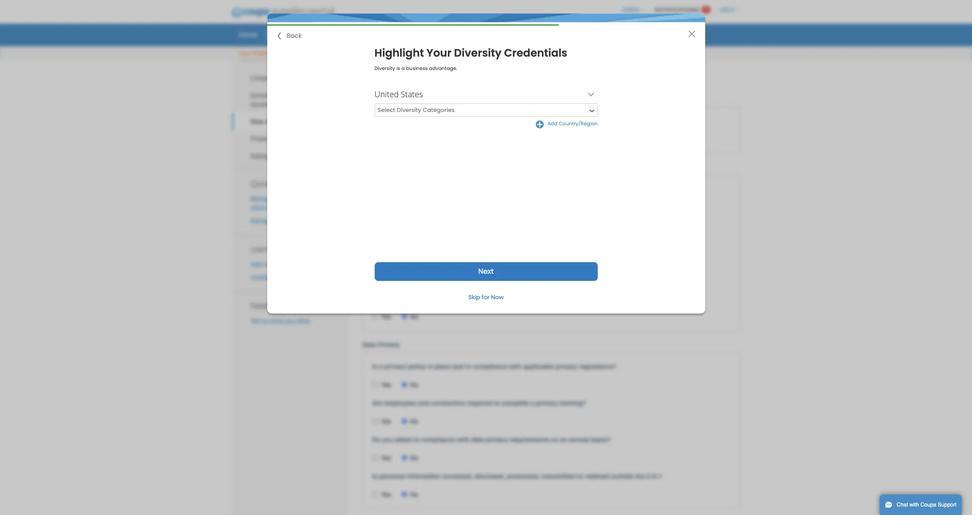 Task type: vqa. For each thing, say whether or not it's contained in the screenshot.
navigation
no



Task type: describe. For each thing, give the bounding box(es) containing it.
no for privacy
[[410, 381, 418, 389]]

are background checks performed on employees and contractors before they are granted access to data?
[[372, 258, 688, 265]]

privacy
[[378, 341, 400, 348]]

place?
[[475, 295, 495, 302]]

a inside dialog
[[402, 65, 405, 72]]

you inside button
[[285, 318, 295, 325]]

chat with coupa support
[[897, 502, 957, 508]]

0 horizontal spatial place
[[435, 363, 451, 370]]

add more customers
[[251, 261, 308, 268]]

diversity inside environmental, social, governance & diversity
[[292, 101, 316, 108]]

profile for your profile
[[252, 50, 268, 57]]

data
[[472, 436, 484, 444]]

skip
[[469, 293, 480, 302]]

manage for manage legal entities
[[251, 217, 273, 225]]

add for add more customers
[[251, 261, 262, 268]]

highlight your diversity credentials
[[375, 46, 568, 60]]

manage legal entities link
[[251, 217, 310, 225]]

is personal information accessed, disclosed, processed, transmitted or retained outside the u.s.?
[[372, 473, 663, 480]]

coupa supplier portal image
[[225, 1, 340, 24]]

catalogs
[[481, 30, 507, 39]]

privacy right data
[[486, 436, 508, 444]]

0 vertical spatial on
[[478, 258, 485, 265]]

granted
[[616, 258, 639, 265]]

service/time
[[340, 30, 380, 39]]

to left assess at the top of page
[[490, 117, 496, 124]]

1 horizontal spatial employees
[[487, 258, 519, 265]]

environmental, social, governance & diversity link
[[232, 87, 349, 113]]

they
[[591, 258, 604, 265]]

1 vertical spatial diversity
[[375, 65, 395, 72]]

0 vertical spatial diversity
[[454, 46, 502, 60]]

and for contractors
[[521, 258, 532, 265]]

company profile link
[[232, 70, 349, 87]]

manage for manage payment information
[[251, 195, 273, 202]]

setup
[[684, 30, 702, 39]]

sheets
[[381, 30, 402, 39]]

coupa
[[921, 502, 937, 508]]

profile
[[313, 274, 330, 281]]

create
[[251, 274, 269, 281]]

is a privacy policy in place and in compliance with applicable privacy regulations?
[[372, 363, 617, 370]]

1 horizontal spatial you
[[382, 436, 393, 444]]

financial performance
[[251, 135, 313, 143]]

to right 'attest' on the bottom
[[414, 436, 420, 444]]

for
[[482, 293, 490, 302]]

required
[[467, 400, 492, 407]]

manage legal entities
[[251, 217, 310, 225]]

yes for do you attest to compliance with data privacy requirements on an annual basis?
[[381, 455, 391, 462]]

skip for now
[[469, 293, 504, 302]]

across
[[533, 117, 553, 124]]

are for are employees and contractors required to complete a privacy training?
[[372, 400, 383, 407]]

now
[[491, 293, 504, 302]]

ratings & references link
[[232, 148, 349, 165]]

outside
[[612, 473, 634, 480]]

an
[[560, 436, 568, 444]]

is for is a privacy policy in place and in compliance with applicable privacy regulations?
[[372, 363, 377, 370]]

next
[[479, 266, 494, 277]]

references
[[279, 153, 311, 160]]

center
[[283, 244, 307, 254]]

invoices link
[[436, 28, 473, 41]]

chat
[[897, 502, 909, 508]]

home
[[239, 30, 258, 39]]

is for is a risk management program in place to assess risk across the company?
[[372, 117, 377, 124]]

orders link
[[299, 28, 332, 41]]

yes for are background checks performed on employees and contractors before they are granted access to data?
[[381, 277, 391, 284]]

regulations?
[[579, 363, 617, 370]]

to right required
[[494, 400, 500, 407]]

2 risk from the left
[[520, 117, 531, 124]]

yes for are employees and contractors required to complete a privacy training?
[[381, 418, 391, 425]]

1 risk from the left
[[384, 117, 396, 124]]

attest
[[395, 436, 412, 444]]

profile inside profile link
[[271, 30, 291, 39]]

0 horizontal spatial the
[[555, 117, 564, 124]]

& inside environmental, social, governance & diversity
[[286, 101, 291, 108]]

0 horizontal spatial with
[[457, 436, 470, 444]]

environmental, social, governance & diversity
[[251, 92, 316, 108]]

skip for now button
[[462, 290, 511, 305]]

add more customers link
[[251, 261, 308, 268]]

a right complete
[[531, 400, 534, 407]]

a for is a privacy policy in place and in compliance with applicable privacy regulations?
[[379, 363, 383, 370]]

company profile
[[251, 75, 297, 82]]

us
[[262, 318, 268, 325]]

1 vertical spatial the
[[636, 473, 645, 480]]

yes for is a privacy policy in place and in compliance with applicable privacy regulations?
[[381, 381, 391, 389]]

1 horizontal spatial contractors
[[534, 258, 568, 265]]

background
[[384, 258, 420, 265]]

risk management
[[362, 95, 416, 102]]

more
[[263, 261, 278, 268]]

financial
[[251, 135, 276, 143]]

information for payment
[[251, 204, 282, 211]]

ratings & references
[[251, 153, 311, 160]]

accessed,
[[443, 473, 473, 480]]

tell us what you think
[[251, 318, 310, 325]]

company
[[251, 75, 277, 82]]

are
[[605, 258, 615, 265]]

privacy left "training?"
[[536, 400, 558, 407]]

before
[[570, 258, 589, 265]]

profile for company profile
[[279, 75, 297, 82]]

& inside ratings & references link
[[274, 153, 278, 160]]

1 horizontal spatial risk & compliance
[[362, 70, 468, 84]]

diversity is a business advantage.
[[375, 65, 458, 72]]

do you attest to compliance with data privacy requirements on an annual basis?
[[372, 436, 611, 444]]

social,
[[294, 92, 313, 99]]

yes for is personal information accessed, disclosed, processed, transmitted or retained outside the u.s.?
[[381, 491, 391, 498]]

service/time sheets
[[340, 30, 402, 39]]

change
[[384, 295, 406, 302]]

basis?
[[591, 436, 611, 444]]

is
[[397, 65, 400, 72]]

a for is a risk management program in place to assess risk across the company?
[[379, 117, 383, 124]]

no for change
[[410, 313, 418, 320]]

a for is a change management policy in place?
[[379, 295, 383, 302]]

manage payment information link
[[251, 195, 299, 211]]

1 horizontal spatial compliance
[[473, 363, 507, 370]]

1 vertical spatial risk & compliance
[[251, 118, 307, 125]]

environmental,
[[251, 92, 292, 99]]



Task type: locate. For each thing, give the bounding box(es) containing it.
setup link
[[678, 28, 708, 41]]

0 horizontal spatial diversity
[[292, 101, 316, 108]]

add
[[548, 120, 558, 127], [251, 261, 262, 268]]

progress bar
[[267, 24, 559, 26]]

2 vertical spatial diversity
[[292, 101, 316, 108]]

support
[[938, 502, 957, 508]]

a right 'create'
[[271, 274, 275, 281]]

risk & compliance up states
[[362, 70, 468, 84]]

legal
[[275, 217, 288, 225]]

your up the advantage.
[[427, 46, 452, 60]]

0 vertical spatial compliance
[[402, 70, 468, 84]]

business
[[406, 65, 428, 72]]

management down states
[[397, 117, 436, 124]]

0 vertical spatial risk & compliance
[[362, 70, 468, 84]]

None radio
[[372, 277, 378, 283], [402, 314, 407, 319], [372, 382, 378, 388], [402, 382, 407, 388], [402, 419, 407, 424], [372, 455, 378, 461], [372, 277, 378, 283], [402, 314, 407, 319], [372, 382, 378, 388], [402, 382, 407, 388], [402, 419, 407, 424], [372, 455, 378, 461]]

you
[[285, 318, 295, 325], [382, 436, 393, 444]]

is left change
[[372, 295, 377, 302]]

is for is a change management policy in place?
[[372, 295, 377, 302]]

manage payment information
[[251, 195, 299, 211]]

add inside popup button
[[548, 120, 558, 127]]

no for and
[[410, 418, 418, 425]]

0 horizontal spatial compliance
[[272, 118, 307, 125]]

and for in
[[453, 363, 464, 370]]

orders
[[305, 30, 326, 39]]

1 yes from the top
[[381, 277, 391, 284]]

0 horizontal spatial you
[[285, 318, 295, 325]]

Select Diversity Categories text field
[[376, 104, 586, 116]]

highlight your diversity credentials dialog
[[267, 13, 706, 314]]

6 yes from the top
[[381, 491, 391, 498]]

management
[[377, 95, 416, 102]]

back
[[287, 31, 302, 40]]

information
[[251, 204, 282, 211], [407, 473, 441, 480]]

4 yes from the top
[[381, 418, 391, 425]]

your inside highlight your diversity credentials dialog
[[427, 46, 452, 60]]

0 horizontal spatial policy
[[408, 363, 426, 370]]

2 horizontal spatial and
[[521, 258, 532, 265]]

0 horizontal spatial risk & compliance
[[251, 118, 307, 125]]

0 horizontal spatial and
[[418, 400, 430, 407]]

0 vertical spatial place
[[472, 117, 488, 124]]

links
[[273, 178, 290, 189]]

0 vertical spatial risk
[[362, 70, 387, 84]]

& right ratings
[[274, 153, 278, 160]]

1 vertical spatial you
[[382, 436, 393, 444]]

profile inside company profile link
[[279, 75, 297, 82]]

is
[[372, 117, 377, 124], [372, 295, 377, 302], [372, 363, 377, 370], [372, 473, 377, 480]]

a down data privacy
[[379, 363, 383, 370]]

customers
[[279, 261, 308, 268]]

asn
[[416, 30, 429, 39]]

your down home on the left of page
[[239, 50, 250, 57]]

information inside manage payment information
[[251, 204, 282, 211]]

risk & compliance up financial performance
[[251, 118, 307, 125]]

2 manage from the top
[[251, 217, 273, 225]]

compliance up "financial performance" link
[[272, 118, 307, 125]]

country/region
[[559, 120, 598, 127]]

on left an
[[551, 436, 559, 444]]

profile up environmental, social, governance & diversity link
[[279, 75, 297, 82]]

0 horizontal spatial information
[[251, 204, 282, 211]]

applicable
[[523, 363, 554, 370]]

is down data
[[372, 363, 377, 370]]

employees
[[487, 258, 519, 265], [384, 400, 417, 407]]

manage left legal
[[251, 217, 273, 225]]

0 vertical spatial with
[[509, 363, 522, 370]]

or
[[578, 473, 584, 480]]

2 no from the top
[[410, 313, 418, 320]]

1 vertical spatial compliance
[[421, 436, 456, 444]]

1 horizontal spatial the
[[636, 473, 645, 480]]

discoverable
[[276, 274, 311, 281]]

1 vertical spatial information
[[407, 473, 441, 480]]

risk
[[362, 70, 387, 84], [362, 95, 376, 102], [251, 118, 264, 125]]

0 vertical spatial the
[[555, 117, 564, 124]]

add for add country/region
[[548, 120, 558, 127]]

and
[[521, 258, 532, 265], [453, 363, 464, 370], [418, 400, 430, 407]]

entities
[[290, 217, 310, 225]]

1 vertical spatial add
[[251, 261, 262, 268]]

1 vertical spatial on
[[551, 436, 559, 444]]

0 vertical spatial you
[[285, 318, 295, 325]]

data privacy
[[362, 341, 400, 348]]

is left personal
[[372, 473, 377, 480]]

1 vertical spatial and
[[453, 363, 464, 370]]

1 horizontal spatial compliance
[[402, 70, 468, 84]]

access
[[641, 258, 662, 265]]

manage inside manage payment information
[[251, 195, 273, 202]]

profile link
[[265, 28, 297, 41]]

0 vertical spatial add
[[548, 120, 558, 127]]

requirements
[[510, 436, 549, 444]]

transmitted
[[542, 473, 576, 480]]

your profile
[[239, 50, 268, 57]]

management for policy
[[408, 295, 447, 302]]

1 vertical spatial manage
[[251, 217, 273, 225]]

4 is from the top
[[372, 473, 377, 480]]

yes
[[381, 277, 391, 284], [381, 313, 391, 320], [381, 381, 391, 389], [381, 418, 391, 425], [381, 455, 391, 462], [381, 491, 391, 498]]

with left the applicable
[[509, 363, 522, 370]]

with left data
[[457, 436, 470, 444]]

profile inside your profile link
[[252, 50, 268, 57]]

management right change
[[408, 295, 447, 302]]

compliance up states
[[402, 70, 468, 84]]

0 horizontal spatial on
[[478, 258, 485, 265]]

0 horizontal spatial risk
[[384, 117, 396, 124]]

are up do
[[372, 400, 383, 407]]

are left background
[[372, 258, 383, 265]]

in
[[465, 117, 470, 124], [468, 295, 474, 302], [428, 363, 433, 370], [466, 363, 471, 370]]

profile down home on the left of page
[[252, 50, 268, 57]]

1 horizontal spatial information
[[407, 473, 441, 480]]

with right chat
[[910, 502, 920, 508]]

data?
[[671, 258, 688, 265]]

2 horizontal spatial diversity
[[454, 46, 502, 60]]

create a discoverable profile link
[[251, 274, 330, 281]]

risk left across
[[520, 117, 531, 124]]

1 vertical spatial compliance
[[272, 118, 307, 125]]

performed
[[445, 258, 476, 265]]

compliance right 'attest' on the bottom
[[421, 436, 456, 444]]

no for attest
[[410, 455, 418, 462]]

risk down risk management
[[384, 117, 396, 124]]

risk up united
[[362, 70, 387, 84]]

yes for is a change management policy in place?
[[381, 313, 391, 320]]

4 no from the top
[[410, 418, 418, 425]]

training?
[[560, 400, 587, 407]]

1 no from the top
[[410, 277, 418, 284]]

1 vertical spatial policy
[[408, 363, 426, 370]]

1 vertical spatial are
[[372, 400, 383, 407]]

chat with coupa support button
[[880, 495, 963, 516]]

1 vertical spatial management
[[408, 295, 447, 302]]

& down "governance"
[[266, 118, 270, 125]]

1 vertical spatial employees
[[384, 400, 417, 407]]

tell
[[251, 318, 260, 325]]

information for personal
[[407, 473, 441, 480]]

1 horizontal spatial place
[[472, 117, 488, 124]]

privacy down privacy
[[384, 363, 406, 370]]

to
[[490, 117, 496, 124], [664, 258, 670, 265], [494, 400, 500, 407], [414, 436, 420, 444]]

1 horizontal spatial diversity
[[375, 65, 395, 72]]

performance
[[277, 135, 313, 143]]

is for is personal information accessed, disclosed, processed, transmitted or retained outside the u.s.?
[[372, 473, 377, 480]]

0 vertical spatial contractors
[[534, 258, 568, 265]]

risk & compliance link
[[232, 113, 349, 130]]

compliance
[[402, 70, 468, 84], [272, 118, 307, 125]]

1 manage from the top
[[251, 195, 273, 202]]

your inside your profile link
[[239, 50, 250, 57]]

2 vertical spatial with
[[910, 502, 920, 508]]

0 vertical spatial are
[[372, 258, 383, 265]]

3 is from the top
[[372, 363, 377, 370]]

catalogs link
[[475, 28, 513, 41]]

compliance up required
[[473, 363, 507, 370]]

1 horizontal spatial your
[[427, 46, 452, 60]]

what
[[270, 318, 283, 325]]

privacy right the applicable
[[556, 363, 578, 370]]

2 horizontal spatial with
[[910, 502, 920, 508]]

2 vertical spatial risk
[[251, 118, 264, 125]]

3 no from the top
[[410, 381, 418, 389]]

united states
[[375, 89, 423, 100]]

0 vertical spatial policy
[[448, 295, 466, 302]]

1 is from the top
[[372, 117, 377, 124]]

1 vertical spatial with
[[457, 436, 470, 444]]

to left data?
[[664, 258, 670, 265]]

close image
[[689, 30, 696, 37]]

1 horizontal spatial with
[[509, 363, 522, 370]]

2 vertical spatial profile
[[279, 75, 297, 82]]

diversity down catalogs link
[[454, 46, 502, 60]]

& up united states
[[390, 70, 399, 84]]

no for information
[[410, 491, 418, 498]]

is a change management policy in place?
[[372, 295, 495, 302]]

0 horizontal spatial add
[[251, 261, 262, 268]]

a
[[402, 65, 405, 72], [379, 117, 383, 124], [271, 274, 275, 281], [379, 295, 383, 302], [379, 363, 383, 370], [531, 400, 534, 407]]

the left u.s.? on the bottom right
[[636, 473, 645, 480]]

& inside risk & compliance link
[[266, 118, 270, 125]]

policy
[[448, 295, 466, 302], [408, 363, 426, 370]]

quick
[[251, 178, 270, 189]]

create a discoverable profile
[[251, 274, 330, 281]]

profile
[[271, 30, 291, 39], [252, 50, 268, 57], [279, 75, 297, 82]]

1 vertical spatial contractors
[[431, 400, 466, 407]]

learning center
[[251, 244, 307, 254]]

2 yes from the top
[[381, 313, 391, 320]]

no
[[410, 277, 418, 284], [410, 313, 418, 320], [410, 381, 418, 389], [410, 418, 418, 425], [410, 455, 418, 462], [410, 491, 418, 498]]

tell us what you think button
[[251, 317, 310, 326]]

a down risk management
[[379, 117, 383, 124]]

1 horizontal spatial policy
[[448, 295, 466, 302]]

5 yes from the top
[[381, 455, 391, 462]]

place
[[472, 117, 488, 124], [435, 363, 451, 370]]

add left country/region
[[548, 120, 558, 127]]

diversity down social,
[[292, 101, 316, 108]]

progress bar inside highlight your diversity credentials dialog
[[267, 24, 559, 26]]

a right is
[[402, 65, 405, 72]]

None radio
[[402, 277, 407, 283], [372, 314, 378, 319], [372, 419, 378, 424], [402, 455, 407, 461], [372, 492, 378, 498], [402, 492, 407, 498], [402, 277, 407, 283], [372, 314, 378, 319], [372, 419, 378, 424], [402, 455, 407, 461], [372, 492, 378, 498], [402, 492, 407, 498]]

the right across
[[555, 117, 564, 124]]

do
[[372, 436, 381, 444]]

home link
[[233, 28, 263, 41]]

0 vertical spatial and
[[521, 258, 532, 265]]

back button
[[278, 31, 302, 41]]

1 horizontal spatial add
[[548, 120, 558, 127]]

assess
[[497, 117, 518, 124]]

profile down coupa supplier portal image
[[271, 30, 291, 39]]

0 horizontal spatial your
[[239, 50, 250, 57]]

management for program
[[397, 117, 436, 124]]

0 horizontal spatial contractors
[[431, 400, 466, 407]]

employees up 'attest' on the bottom
[[384, 400, 417, 407]]

ratings
[[251, 153, 272, 160]]

no for checks
[[410, 277, 418, 284]]

employees up the next
[[487, 258, 519, 265]]

2 vertical spatial and
[[418, 400, 430, 407]]

risk up financial
[[251, 118, 264, 125]]

with inside button
[[910, 502, 920, 508]]

1 vertical spatial risk
[[362, 95, 376, 102]]

0 horizontal spatial compliance
[[421, 436, 456, 444]]

5 no from the top
[[410, 455, 418, 462]]

retained
[[586, 473, 610, 480]]

your profile link
[[238, 48, 269, 60]]

learning
[[251, 244, 281, 254]]

information up manage legal entities link
[[251, 204, 282, 211]]

next button
[[375, 262, 598, 281]]

financial performance link
[[232, 130, 349, 148]]

manage down "quick"
[[251, 195, 273, 202]]

2 are from the top
[[372, 400, 383, 407]]

is down risk management
[[372, 117, 377, 124]]

1 horizontal spatial risk
[[520, 117, 531, 124]]

diversity left is
[[375, 65, 395, 72]]

on up the next
[[478, 258, 485, 265]]

you right do
[[382, 436, 393, 444]]

1 are from the top
[[372, 258, 383, 265]]

risk left "management"
[[362, 95, 376, 102]]

0 vertical spatial profile
[[271, 30, 291, 39]]

1 horizontal spatial on
[[551, 436, 559, 444]]

1 horizontal spatial and
[[453, 363, 464, 370]]

0 vertical spatial manage
[[251, 195, 273, 202]]

6 no from the top
[[410, 491, 418, 498]]

data
[[362, 341, 376, 348]]

& up risk & compliance link
[[286, 101, 291, 108]]

add up 'create'
[[251, 261, 262, 268]]

highlight
[[375, 46, 424, 60]]

add country/region
[[548, 120, 598, 127]]

are for are background checks performed on employees and contractors before they are granted access to data?
[[372, 258, 383, 265]]

information right personal
[[407, 473, 441, 480]]

0 vertical spatial employees
[[487, 258, 519, 265]]

contractors left required
[[431, 400, 466, 407]]

think
[[297, 318, 310, 325]]

a for create a discoverable profile
[[271, 274, 275, 281]]

a left change
[[379, 295, 383, 302]]

0 vertical spatial information
[[251, 204, 282, 211]]

you left think
[[285, 318, 295, 325]]

2 is from the top
[[372, 295, 377, 302]]

contractors left before
[[534, 258, 568, 265]]

0 vertical spatial management
[[397, 117, 436, 124]]

1 vertical spatial place
[[435, 363, 451, 370]]

0 horizontal spatial employees
[[384, 400, 417, 407]]

service/time sheets link
[[334, 28, 408, 41]]

0 vertical spatial compliance
[[473, 363, 507, 370]]

advantage.
[[429, 65, 458, 72]]

1 vertical spatial profile
[[252, 50, 268, 57]]

3 yes from the top
[[381, 381, 391, 389]]

u.s.?
[[647, 473, 663, 480]]

is a risk management program in place to assess risk across the company?
[[372, 117, 597, 124]]



